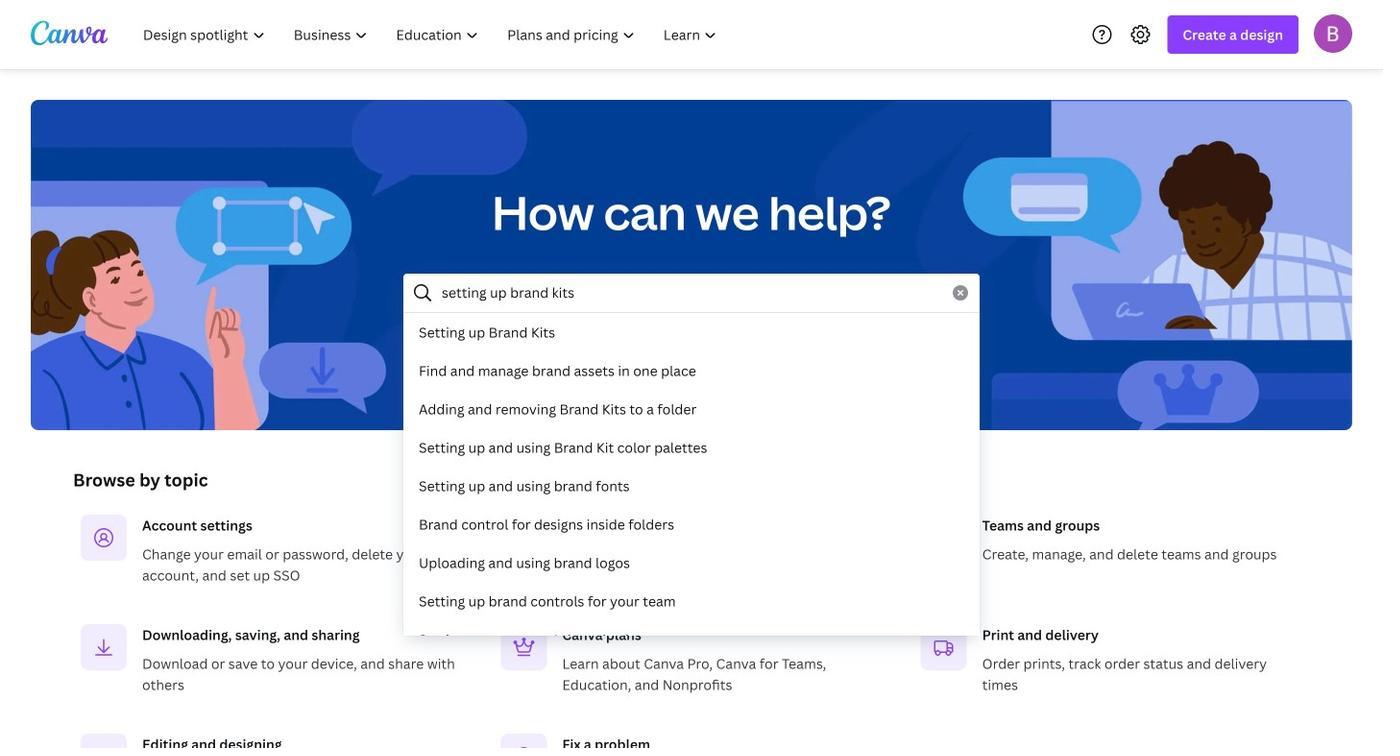 Task type: describe. For each thing, give the bounding box(es) containing it.
Try "remove background" or "brand kit" search field
[[442, 275, 942, 311]]

top level navigation element
[[131, 15, 734, 54]]

bob builder image
[[1314, 14, 1353, 53]]



Task type: locate. For each thing, give the bounding box(es) containing it.
list
[[404, 313, 980, 698]]



Task type: vqa. For each thing, say whether or not it's contained in the screenshot.
Bob Builder "image"
yes



